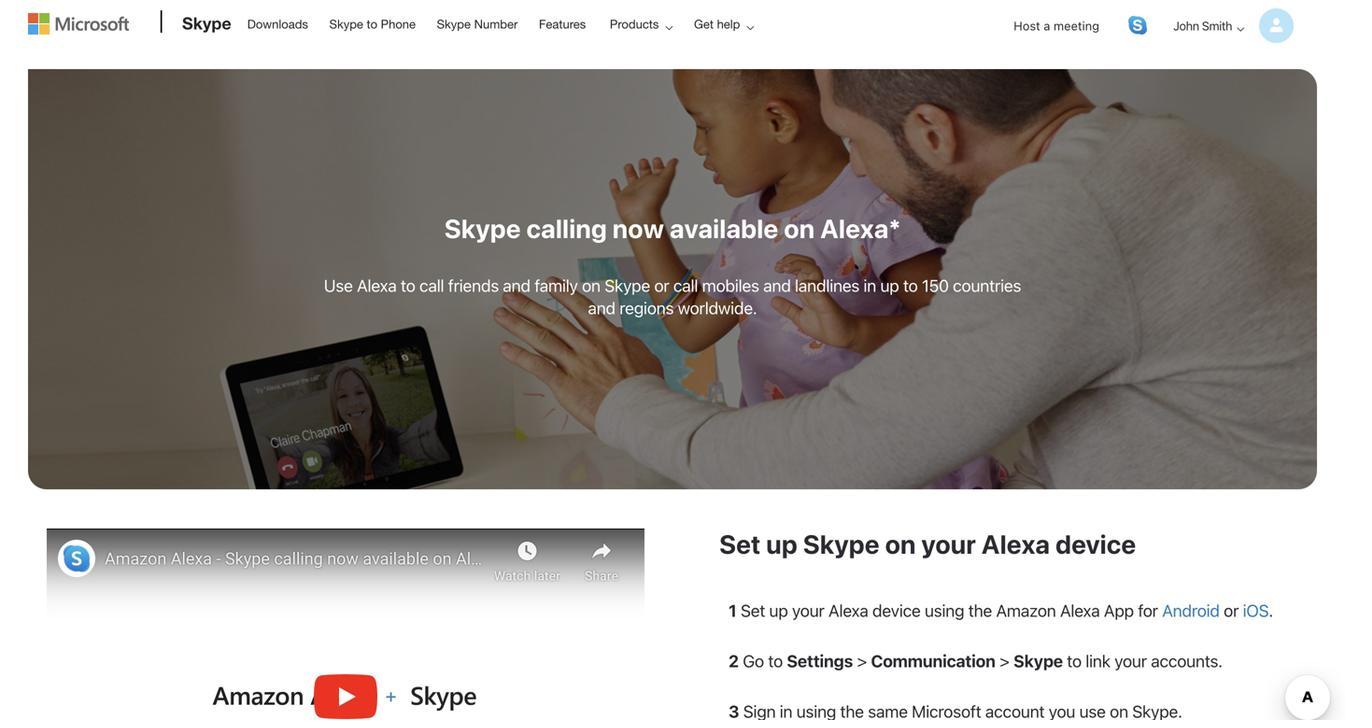 Task type: locate. For each thing, give the bounding box(es) containing it.
1 horizontal spatial >
[[1000, 651, 1010, 671]]

call up worldwide.
[[674, 276, 698, 296]]

host a meeting link
[[999, 2, 1115, 50]]

2 vertical spatial on
[[886, 529, 916, 560]]

go
[[743, 651, 764, 671]]

to
[[367, 17, 378, 31], [401, 276, 416, 296], [904, 276, 918, 296], [769, 651, 783, 671], [1068, 651, 1082, 671]]

android link
[[1163, 601, 1220, 621]]

alexa
[[357, 276, 397, 296], [982, 529, 1051, 560], [829, 601, 869, 621], [1061, 601, 1101, 621]]

0 vertical spatial up
[[881, 276, 900, 296]]

1 horizontal spatial on
[[784, 213, 815, 244]]

get help button
[[682, 1, 770, 48]]

or inside use alexa to call friends and family on skype or call mobiles and landlines in up to 150 countries and regions worldwide.
[[655, 276, 670, 296]]

amazon
[[997, 601, 1057, 621]]

0 horizontal spatial call
[[420, 276, 444, 296]]

your up settings
[[793, 601, 825, 621]]

skype number link
[[429, 1, 526, 46]]

communication
[[871, 651, 996, 671]]

or up regions
[[655, 276, 670, 296]]

up
[[881, 276, 900, 296], [767, 529, 798, 560], [770, 601, 788, 621]]

to left phone
[[367, 17, 378, 31]]

ios
[[1244, 601, 1270, 621]]

1 vertical spatial on
[[582, 276, 601, 296]]

0 horizontal spatial >
[[857, 651, 867, 671]]

skype inside 'link'
[[329, 17, 363, 31]]

alexa right the use
[[357, 276, 397, 296]]

2 horizontal spatial on
[[886, 529, 916, 560]]

help
[[717, 17, 741, 31]]

0 vertical spatial your
[[922, 529, 976, 560]]

 link
[[1129, 16, 1148, 35]]

downloads
[[247, 17, 308, 31]]

2 vertical spatial your
[[1115, 651, 1148, 671]]

mobiles
[[702, 276, 760, 296]]

device up the app
[[1056, 529, 1137, 560]]

menu bar containing host a meeting
[[28, 2, 1318, 99]]

alexa left the app
[[1061, 601, 1101, 621]]

or left "ios"
[[1224, 601, 1239, 621]]

your up using
[[922, 529, 976, 560]]

1 horizontal spatial your
[[922, 529, 976, 560]]

skype to phone
[[329, 17, 416, 31]]

0 horizontal spatial and
[[503, 276, 531, 296]]

1 call from the left
[[420, 276, 444, 296]]

meeting
[[1054, 19, 1100, 33]]

on
[[784, 213, 815, 244], [582, 276, 601, 296], [886, 529, 916, 560]]

john
[[1174, 19, 1200, 33]]

0 vertical spatial set
[[720, 529, 761, 560]]

0 horizontal spatial or
[[655, 276, 670, 296]]

main content containing skype calling now available on alexa*
[[0, 60, 1346, 721]]

up inside use alexa to call friends and family on skype or call mobiles and landlines in up to 150 countries and regions worldwide.
[[881, 276, 900, 296]]

1 > from the left
[[857, 651, 867, 671]]

1 horizontal spatial call
[[674, 276, 698, 296]]

to left 150 at top right
[[904, 276, 918, 296]]

available
[[670, 213, 779, 244]]

main content
[[0, 60, 1346, 721]]

a
[[1044, 19, 1051, 33]]

skype
[[182, 13, 231, 33], [329, 17, 363, 31], [437, 17, 471, 31], [445, 213, 521, 244], [605, 276, 651, 296], [803, 529, 880, 560], [1014, 651, 1063, 671]]

use alexa to call friends and family on skype or call mobiles and landlines in up to 150 countries and regions worldwide.
[[324, 276, 1022, 318]]

0 horizontal spatial on
[[582, 276, 601, 296]]

0 horizontal spatial your
[[793, 601, 825, 621]]

>
[[857, 651, 867, 671], [1000, 651, 1010, 671]]

and
[[503, 276, 531, 296], [764, 276, 791, 296], [588, 298, 616, 318]]

phone
[[381, 17, 416, 31]]

and left family at the top of the page
[[503, 276, 531, 296]]

0 vertical spatial or
[[655, 276, 670, 296]]

alexa*
[[821, 213, 901, 244]]

device
[[1056, 529, 1137, 560], [873, 601, 921, 621]]

1 horizontal spatial or
[[1224, 601, 1239, 621]]

settings
[[787, 651, 853, 671]]

> right settings
[[857, 651, 867, 671]]

link
[[1086, 651, 1111, 671]]

alexa up amazon
[[982, 529, 1051, 560]]

> down 1 set up your alexa device using the amazon alexa app for android or ios .
[[1000, 651, 1010, 671]]

call left friends
[[420, 276, 444, 296]]

skype link
[[173, 1, 237, 51]]

2 call from the left
[[674, 276, 698, 296]]

to left the link
[[1068, 651, 1082, 671]]

1 horizontal spatial device
[[1056, 529, 1137, 560]]

0 horizontal spatial device
[[873, 601, 921, 621]]

and left regions
[[588, 298, 616, 318]]

menu bar
[[28, 2, 1318, 99]]

on inside use alexa to call friends and family on skype or call mobiles and landlines in up to 150 countries and regions worldwide.
[[582, 276, 601, 296]]

your
[[922, 529, 976, 560], [793, 601, 825, 621], [1115, 651, 1148, 671]]

john smith link
[[1159, 2, 1294, 50]]

for
[[1139, 601, 1159, 621]]

family
[[535, 276, 578, 296]]

1 vertical spatial or
[[1224, 601, 1239, 621]]

call
[[420, 276, 444, 296], [674, 276, 698, 296]]

set right 1
[[741, 601, 766, 621]]

and right mobiles
[[764, 276, 791, 296]]

1 horizontal spatial and
[[588, 298, 616, 318]]

number
[[474, 17, 518, 31]]

set up 1
[[720, 529, 761, 560]]

your right the link
[[1115, 651, 1148, 671]]

device left using
[[873, 601, 921, 621]]

in
[[864, 276, 877, 296]]

set
[[720, 529, 761, 560], [741, 601, 766, 621]]

1 vertical spatial up
[[767, 529, 798, 560]]

or
[[655, 276, 670, 296], [1224, 601, 1239, 621]]



Task type: describe. For each thing, give the bounding box(es) containing it.
set up skype on your alexa device
[[720, 529, 1137, 560]]

products button
[[598, 1, 688, 48]]

microsoft image
[[28, 13, 129, 35]]

host a meeting
[[1014, 19, 1100, 33]]

android
[[1163, 601, 1220, 621]]

to left friends
[[401, 276, 416, 296]]

accounts.
[[1152, 651, 1223, 671]]

countries
[[953, 276, 1022, 296]]

to right go
[[769, 651, 783, 671]]

skype inside use alexa to call friends and family on skype or call mobiles and landlines in up to 150 countries and regions worldwide.
[[605, 276, 651, 296]]

1 vertical spatial device
[[873, 601, 921, 621]]

landlines
[[795, 276, 860, 296]]

products
[[610, 17, 659, 31]]

now
[[613, 213, 665, 244]]

to inside 'link'
[[367, 17, 378, 31]]

using
[[925, 601, 965, 621]]

.
[[1270, 601, 1274, 621]]

2 > from the left
[[1000, 651, 1010, 671]]

john smith
[[1174, 19, 1233, 33]]

0 vertical spatial device
[[1056, 529, 1137, 560]]

features link
[[531, 1, 595, 46]]

features
[[539, 17, 586, 31]]

0 vertical spatial on
[[784, 213, 815, 244]]

150
[[922, 276, 949, 296]]

avatar image
[[1260, 8, 1294, 43]]

smith
[[1203, 19, 1233, 33]]

2 horizontal spatial your
[[1115, 651, 1148, 671]]

alexa up settings
[[829, 601, 869, 621]]

skype number
[[437, 17, 518, 31]]

calling
[[527, 213, 607, 244]]

friends
[[448, 276, 499, 296]]

alexa inside use alexa to call friends and family on skype or call mobiles and landlines in up to 150 countries and regions worldwide.
[[357, 276, 397, 296]]

2 vertical spatial up
[[770, 601, 788, 621]]

app
[[1105, 601, 1135, 621]]

2 horizontal spatial and
[[764, 276, 791, 296]]

1 vertical spatial set
[[741, 601, 766, 621]]

skype calling now available on alexa*
[[445, 213, 901, 244]]

the
[[969, 601, 993, 621]]

get help
[[694, 17, 741, 31]]

2
[[729, 651, 739, 671]]

regions
[[620, 298, 674, 318]]

1
[[729, 601, 737, 621]]

ios link
[[1244, 601, 1270, 621]]

1 set up your alexa device using the amazon alexa app for android or ios .
[[729, 601, 1274, 621]]

downloads link
[[239, 1, 317, 46]]

2 go to settings > communication > skype to link your accounts.
[[729, 651, 1223, 671]]

1 vertical spatial your
[[793, 601, 825, 621]]

host
[[1014, 19, 1041, 33]]

skype to phone link
[[321, 1, 424, 46]]

arrow down image
[[1230, 18, 1252, 40]]

worldwide.
[[678, 298, 758, 318]]

get
[[694, 17, 714, 31]]

use
[[324, 276, 353, 296]]



Task type: vqa. For each thing, say whether or not it's contained in the screenshot.
right "access"
no



